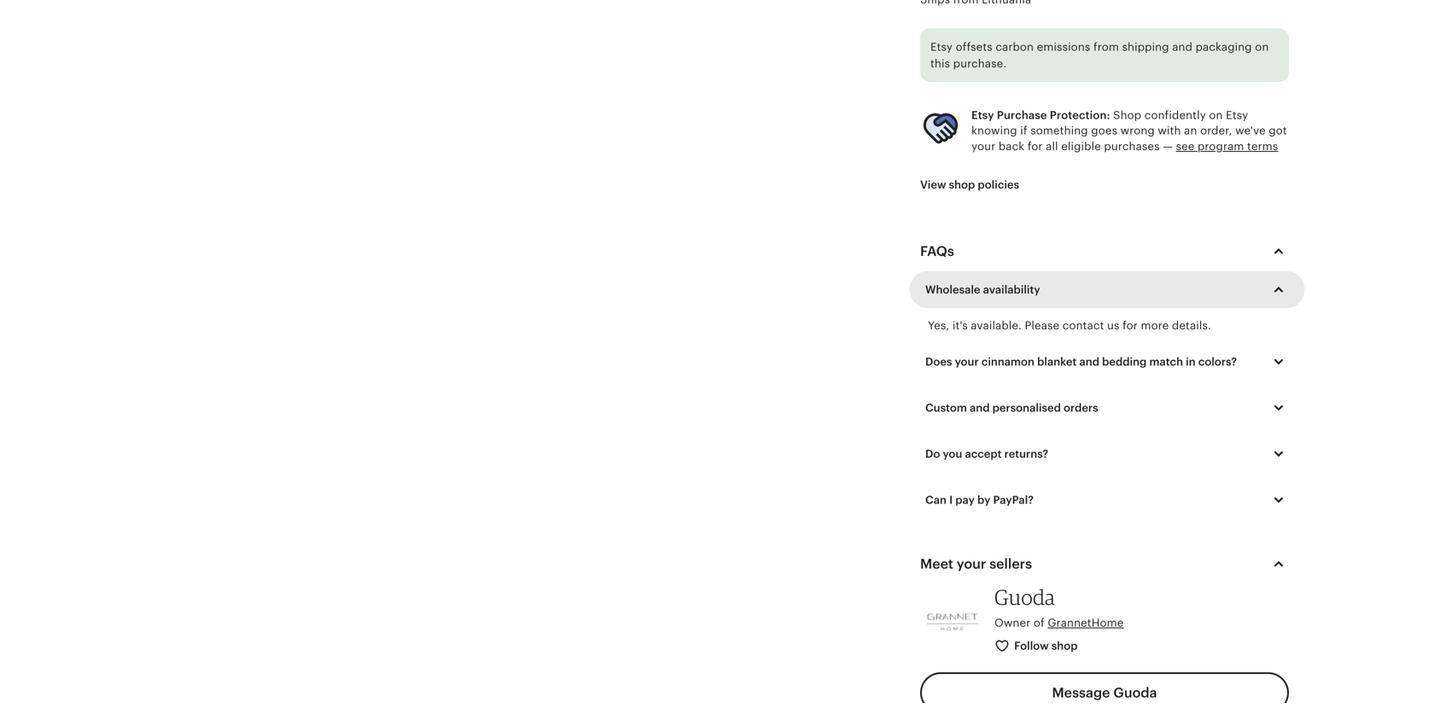 Task type: vqa. For each thing, say whether or not it's contained in the screenshot.
the top About
no



Task type: describe. For each thing, give the bounding box(es) containing it.
terms
[[1247, 140, 1278, 153]]

this
[[931, 57, 950, 70]]

can i pay by paypal?
[[925, 494, 1034, 506]]

of
[[1034, 617, 1045, 629]]

from
[[1094, 40, 1119, 53]]

please
[[1025, 319, 1060, 332]]

does your cinnamon blanket and bedding match in colors?
[[925, 355, 1237, 368]]

owner
[[995, 617, 1031, 629]]

guoda inside guoda owner of grannethome
[[995, 585, 1055, 610]]

etsy for etsy offsets carbon emissions from shipping and packaging on this purchase.
[[931, 40, 953, 53]]

see
[[1176, 140, 1195, 153]]

see program terms
[[1176, 140, 1278, 153]]

blanket
[[1037, 355, 1077, 368]]

packaging
[[1196, 40, 1252, 53]]

and inside etsy offsets carbon emissions from shipping and packaging on this purchase.
[[1172, 40, 1193, 53]]

your inside shop confidently on etsy knowing if something goes wrong with an order, we've got your back for all eligible purchases —
[[971, 140, 996, 153]]

we've
[[1235, 124, 1266, 137]]

purchase
[[997, 109, 1047, 122]]

your for cinnamon
[[955, 355, 979, 368]]

wholesale
[[925, 284, 980, 296]]

etsy offsets carbon emissions from shipping and packaging on this purchase.
[[931, 40, 1269, 70]]

message guoda button
[[920, 673, 1289, 703]]

shop confidently on etsy knowing if something goes wrong with an order, we've got your back for all eligible purchases —
[[971, 109, 1287, 153]]

0 horizontal spatial and
[[970, 401, 990, 414]]

in
[[1186, 355, 1196, 368]]

program
[[1198, 140, 1244, 153]]

available.
[[971, 319, 1022, 332]]

does
[[925, 355, 952, 368]]

1 vertical spatial and
[[1079, 355, 1100, 368]]

paypal?
[[993, 494, 1034, 506]]

do you accept returns? button
[[913, 436, 1302, 472]]

cinnamon
[[982, 355, 1035, 368]]

guoda image
[[920, 589, 984, 653]]

custom and personalised orders
[[925, 401, 1098, 414]]

grannethome link
[[1048, 617, 1124, 629]]

shop
[[1113, 109, 1142, 122]]

do you accept returns?
[[925, 448, 1048, 460]]

meet
[[920, 557, 953, 572]]

knowing
[[971, 124, 1017, 137]]

protection:
[[1050, 109, 1110, 122]]

1 vertical spatial for
[[1123, 319, 1138, 332]]

sellers
[[990, 557, 1032, 572]]

emissions
[[1037, 40, 1090, 53]]

yes,
[[928, 319, 950, 332]]

meet your sellers button
[[905, 544, 1304, 585]]

wrong
[[1121, 124, 1155, 137]]

i
[[949, 494, 953, 506]]

confidently
[[1145, 109, 1206, 122]]

back
[[999, 140, 1025, 153]]

accept
[[965, 448, 1002, 460]]

shipping
[[1122, 40, 1169, 53]]

view
[[920, 178, 946, 191]]

orders
[[1064, 401, 1098, 414]]



Task type: locate. For each thing, give the bounding box(es) containing it.
2 vertical spatial and
[[970, 401, 990, 414]]

2 horizontal spatial and
[[1172, 40, 1193, 53]]

0 horizontal spatial guoda
[[995, 585, 1055, 610]]

faqs button
[[905, 231, 1304, 272]]

1 horizontal spatial etsy
[[971, 109, 994, 122]]

guoda up owner
[[995, 585, 1055, 610]]

0 horizontal spatial etsy
[[931, 40, 953, 53]]

0 vertical spatial for
[[1028, 140, 1043, 153]]

us
[[1107, 319, 1120, 332]]

on right packaging
[[1255, 40, 1269, 53]]

faqs
[[920, 244, 954, 259]]

wholesale availability button
[[913, 272, 1302, 308]]

1 vertical spatial shop
[[1052, 640, 1078, 653]]

on inside shop confidently on etsy knowing if something goes wrong with an order, we've got your back for all eligible purchases —
[[1209, 109, 1223, 122]]

1 horizontal spatial for
[[1123, 319, 1138, 332]]

0 horizontal spatial for
[[1028, 140, 1043, 153]]

message guoda
[[1052, 686, 1157, 701]]

grannethome
[[1048, 617, 1124, 629]]

custom
[[925, 401, 967, 414]]

shop right view
[[949, 178, 975, 191]]

purchase.
[[953, 57, 1007, 70]]

etsy for etsy purchase protection:
[[971, 109, 994, 122]]

goes
[[1091, 124, 1118, 137]]

0 vertical spatial your
[[971, 140, 996, 153]]

1 horizontal spatial on
[[1255, 40, 1269, 53]]

something
[[1031, 124, 1088, 137]]

1 vertical spatial your
[[955, 355, 979, 368]]

etsy inside etsy offsets carbon emissions from shipping and packaging on this purchase.
[[931, 40, 953, 53]]

it's
[[953, 319, 968, 332]]

0 horizontal spatial on
[[1209, 109, 1223, 122]]

2 vertical spatial your
[[957, 557, 986, 572]]

shop for view
[[949, 178, 975, 191]]

0 vertical spatial guoda
[[995, 585, 1055, 610]]

0 vertical spatial and
[[1172, 40, 1193, 53]]

2 horizontal spatial etsy
[[1226, 109, 1248, 122]]

message
[[1052, 686, 1110, 701]]

1 vertical spatial on
[[1209, 109, 1223, 122]]

and right custom
[[970, 401, 990, 414]]

match
[[1149, 355, 1183, 368]]

your
[[971, 140, 996, 153], [955, 355, 979, 368], [957, 557, 986, 572]]

1 horizontal spatial and
[[1079, 355, 1100, 368]]

your right does on the bottom of page
[[955, 355, 979, 368]]

on up order,
[[1209, 109, 1223, 122]]

for inside shop confidently on etsy knowing if something goes wrong with an order, we've got your back for all eligible purchases —
[[1028, 140, 1043, 153]]

etsy up the knowing
[[971, 109, 994, 122]]

availability
[[983, 284, 1040, 296]]

colors?
[[1198, 355, 1237, 368]]

shop inside follow shop button
[[1052, 640, 1078, 653]]

etsy up this
[[931, 40, 953, 53]]

1 horizontal spatial shop
[[1052, 640, 1078, 653]]

contact
[[1063, 319, 1104, 332]]

etsy inside shop confidently on etsy knowing if something goes wrong with an order, we've got your back for all eligible purchases —
[[1226, 109, 1248, 122]]

offsets
[[956, 40, 993, 53]]

shop for follow
[[1052, 640, 1078, 653]]

0 vertical spatial on
[[1255, 40, 1269, 53]]

your right the meet
[[957, 557, 986, 572]]

all
[[1046, 140, 1058, 153]]

0 vertical spatial shop
[[949, 178, 975, 191]]

shop
[[949, 178, 975, 191], [1052, 640, 1078, 653]]

follow
[[1014, 640, 1049, 653]]

bedding
[[1102, 355, 1147, 368]]

on inside etsy offsets carbon emissions from shipping and packaging on this purchase.
[[1255, 40, 1269, 53]]

yes, it's available. please contact us for more details.
[[928, 319, 1211, 332]]

meet your sellers
[[920, 557, 1032, 572]]

for right the us
[[1123, 319, 1138, 332]]

and
[[1172, 40, 1193, 53], [1079, 355, 1100, 368], [970, 401, 990, 414]]

view shop policies
[[920, 178, 1019, 191]]

follow shop button
[[982, 631, 1092, 663]]

on
[[1255, 40, 1269, 53], [1209, 109, 1223, 122]]

pay
[[956, 494, 975, 506]]

shop down grannethome link
[[1052, 640, 1078, 653]]

more
[[1141, 319, 1169, 332]]

policies
[[978, 178, 1019, 191]]

order,
[[1200, 124, 1232, 137]]

your down the knowing
[[971, 140, 996, 153]]

see program terms link
[[1176, 140, 1278, 153]]

with
[[1158, 124, 1181, 137]]

etsy purchase protection:
[[971, 109, 1110, 122]]

—
[[1163, 140, 1173, 153]]

custom and personalised orders button
[[913, 390, 1302, 426]]

purchases
[[1104, 140, 1160, 153]]

an
[[1184, 124, 1197, 137]]

carbon
[[996, 40, 1034, 53]]

if
[[1020, 124, 1028, 137]]

returns?
[[1004, 448, 1048, 460]]

you
[[943, 448, 962, 460]]

view shop policies button
[[907, 169, 1032, 200]]

wholesale availability
[[925, 284, 1040, 296]]

guoda inside button
[[1114, 686, 1157, 701]]

personalised
[[993, 401, 1061, 414]]

1 horizontal spatial guoda
[[1114, 686, 1157, 701]]

can i pay by paypal? button
[[913, 482, 1302, 518]]

guoda owner of grannethome
[[995, 585, 1124, 629]]

1 vertical spatial guoda
[[1114, 686, 1157, 701]]

guoda right message
[[1114, 686, 1157, 701]]

can
[[925, 494, 947, 506]]

and right blanket
[[1079, 355, 1100, 368]]

shop inside view shop policies button
[[949, 178, 975, 191]]

your for sellers
[[957, 557, 986, 572]]

by
[[977, 494, 991, 506]]

0 horizontal spatial shop
[[949, 178, 975, 191]]

eligible
[[1061, 140, 1101, 153]]

does your cinnamon blanket and bedding match in colors? button
[[913, 344, 1302, 380]]

etsy
[[931, 40, 953, 53], [971, 109, 994, 122], [1226, 109, 1248, 122]]

and right shipping
[[1172, 40, 1193, 53]]

got
[[1269, 124, 1287, 137]]

details.
[[1172, 319, 1211, 332]]

for left all
[[1028, 140, 1043, 153]]

etsy up we've
[[1226, 109, 1248, 122]]

for
[[1028, 140, 1043, 153], [1123, 319, 1138, 332]]

guoda
[[995, 585, 1055, 610], [1114, 686, 1157, 701]]

do
[[925, 448, 940, 460]]

follow shop
[[1014, 640, 1078, 653]]



